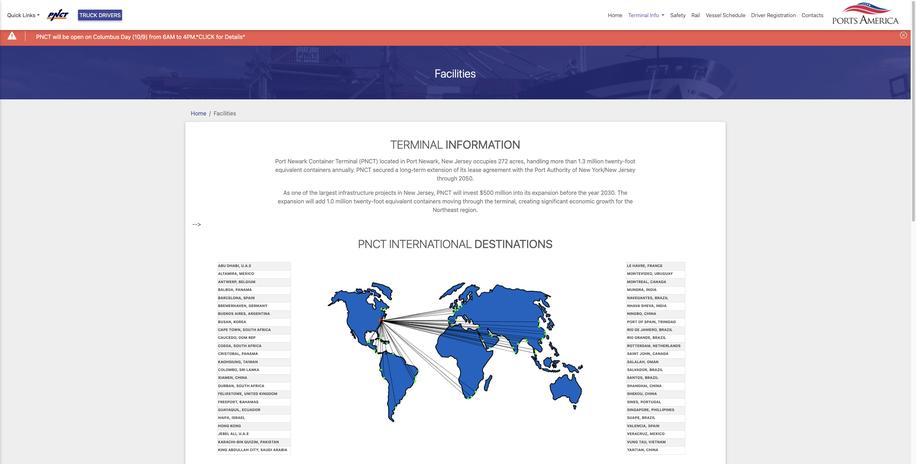 Task type: vqa. For each thing, say whether or not it's contained in the screenshot.
THE DHABI,
yes



Task type: describe. For each thing, give the bounding box(es) containing it.
mexico for altamira, mexico
[[239, 272, 254, 276]]

for inside 'link'
[[216, 34, 223, 40]]

port up long-
[[407, 158, 417, 165]]

contacts link
[[799, 8, 827, 22]]

>
[[198, 221, 201, 228]]

coega, south africa
[[218, 344, 262, 348]]

guayaquil,
[[218, 408, 241, 412]]

before
[[560, 190, 577, 196]]

buenos aires, argentina
[[218, 312, 270, 316]]

nhava
[[627, 304, 640, 308]]

through inside port newark container terminal (pnct) located in port newark, new jersey occupies 272 acres, handling more than 1.3 million twenty-foot equivalent containers annually. pnct secured a long-term extension of its lease agreement with the port authority of new york/new jersey through 2050.
[[437, 175, 457, 182]]

with
[[513, 167, 523, 173]]

moving
[[442, 198, 461, 205]]

veracruz, mexico
[[627, 432, 665, 436]]

oman
[[647, 360, 659, 364]]

suape,
[[627, 416, 641, 420]]

agreement
[[483, 167, 511, 173]]

4pm.*click
[[183, 34, 215, 40]]

mundra, india
[[627, 288, 657, 292]]

as
[[283, 190, 290, 196]]

quick
[[7, 12, 21, 18]]

the inside port newark container terminal (pnct) located in port newark, new jersey occupies 272 acres, handling more than 1.3 million twenty-foot equivalent containers annually. pnct secured a long-term extension of its lease agreement with the port authority of new york/new jersey through 2050.
[[525, 167, 533, 173]]

antwerp, belgium
[[218, 280, 256, 284]]

portugal
[[641, 400, 661, 404]]

0 horizontal spatial jersey
[[455, 158, 472, 165]]

karachi-bin quizim, pakistan
[[218, 440, 279, 444]]

0 vertical spatial home
[[608, 12, 623, 18]]

year
[[588, 190, 599, 196]]

pnct inside 'link'
[[36, 34, 51, 40]]

arabia
[[273, 448, 287, 452]]

caucedo,
[[218, 336, 238, 340]]

abdullah
[[228, 448, 249, 452]]

0 vertical spatial africa
[[257, 328, 271, 332]]

montreal,
[[627, 280, 650, 284]]

china for yantian, china
[[646, 448, 658, 452]]

close image
[[900, 32, 907, 39]]

barcelona,
[[218, 296, 242, 300]]

spain for valencia, spain
[[648, 424, 660, 428]]

freeport,
[[218, 400, 239, 404]]

phillipines
[[651, 408, 675, 412]]

africa for coega, south africa
[[248, 344, 262, 348]]

vessel schedule
[[706, 12, 746, 18]]

korea
[[233, 320, 246, 324]]

busan,
[[218, 320, 233, 324]]

kaohsiung,
[[218, 360, 242, 364]]

foot inside as one of the largest infrastructure projects in new jersey, pnct will invest $500 million into its expansion before the year 2030. the expansion will add 1.0 million twenty-foot equivalent containers moving through the terminal, creating significant economic growth for the northeast region.
[[374, 198, 384, 205]]

rotterdam, netherlands
[[627, 344, 681, 348]]

in inside port newark container terminal (pnct) located in port newark, new jersey occupies 272 acres, handling more than 1.3 million twenty-foot equivalent containers annually. pnct secured a long-term extension of its lease agreement with the port authority of new york/new jersey through 2050.
[[401, 158, 405, 165]]

the up add
[[309, 190, 318, 196]]

projects
[[375, 190, 396, 196]]

the down $500
[[485, 198, 493, 205]]

from
[[149, 34, 161, 40]]

shanghai,
[[627, 384, 649, 388]]

authority
[[547, 167, 571, 173]]

santos, brazil
[[627, 376, 659, 380]]

the
[[618, 190, 628, 196]]

brazil for salvador, brazil
[[650, 368, 663, 372]]

new inside as one of the largest infrastructure projects in new jersey, pnct will invest $500 million into its expansion before the year 2030. the expansion will add 1.0 million twenty-foot equivalent containers moving through the terminal, creating significant economic growth for the northeast region.
[[404, 190, 415, 196]]

king
[[218, 448, 227, 452]]

cristobal,
[[218, 352, 241, 356]]

vietnam
[[649, 440, 666, 444]]

invest
[[463, 190, 478, 196]]

rio for rio de janiero, brazil
[[627, 328, 634, 332]]

germany
[[249, 304, 268, 308]]

karachi-
[[218, 440, 237, 444]]

port left newark on the top left of the page
[[275, 158, 286, 165]]

truck drivers
[[79, 12, 121, 18]]

the up economic
[[578, 190, 587, 196]]

1 vertical spatial facilities
[[214, 110, 236, 117]]

schedule
[[723, 12, 746, 18]]

cape town, south africa
[[218, 328, 271, 332]]

balboa,
[[218, 288, 235, 292]]

1 vertical spatial will
[[453, 190, 462, 196]]

will inside pnct will be open on columbus day (10/9) from 6am to 4pm.*click for details* 'link'
[[53, 34, 61, 40]]

the down the on the top right
[[625, 198, 633, 205]]

coega,
[[218, 344, 233, 348]]

u.a.e for abu dhabi, u.a.e
[[241, 264, 251, 268]]

balboa, panama
[[218, 288, 252, 292]]

0 vertical spatial india
[[646, 288, 657, 292]]

brazil for santos, brazil
[[645, 376, 659, 380]]

felixstowe,
[[218, 392, 243, 396]]

sines, portugal
[[627, 400, 661, 404]]

1.3
[[578, 158, 586, 165]]

brazil down trinidad
[[659, 328, 673, 332]]

shekou, china
[[627, 392, 657, 396]]

6am
[[163, 34, 175, 40]]

1 vertical spatial expansion
[[278, 198, 304, 205]]

secured
[[373, 167, 394, 173]]

israel
[[232, 416, 245, 420]]

south for durban,
[[236, 384, 250, 388]]

growth
[[596, 198, 614, 205]]

1.0
[[327, 198, 334, 205]]

-->
[[192, 221, 201, 228]]

equivalent inside as one of the largest infrastructure projects in new jersey, pnct will invest $500 million into its expansion before the year 2030. the expansion will add 1.0 million twenty-foot equivalent containers moving through the terminal, creating significant economic growth for the northeast region.
[[386, 198, 412, 205]]

2 - from the left
[[195, 221, 198, 228]]

drivers
[[99, 12, 121, 18]]

tau,
[[639, 440, 648, 444]]

antwerp,
[[218, 280, 238, 284]]

barcelona, spain
[[218, 296, 255, 300]]

salalah,
[[627, 360, 646, 364]]

sri
[[239, 368, 245, 372]]

containers inside port newark container terminal (pnct) located in port newark, new jersey occupies 272 acres, handling more than 1.3 million twenty-foot equivalent containers annually. pnct secured a long-term extension of its lease agreement with the port authority of new york/new jersey through 2050.
[[304, 167, 331, 173]]

terminal,
[[495, 198, 517, 205]]

china for xiamen, china
[[235, 376, 247, 380]]

container
[[309, 158, 334, 165]]

panama for balboa, panama
[[236, 288, 252, 292]]

cape
[[218, 328, 228, 332]]

abu dhabi, u.a.e
[[218, 264, 251, 268]]

0 vertical spatial home link
[[605, 8, 625, 22]]

u.a.e for jebel ali, u.a.e
[[239, 432, 249, 436]]

yantian, china
[[627, 448, 658, 452]]

1 horizontal spatial facilities
[[435, 66, 476, 80]]

in inside as one of the largest infrastructure projects in new jersey, pnct will invest $500 million into its expansion before the year 2030. the expansion will add 1.0 million twenty-foot equivalent containers moving through the terminal, creating significant economic growth for the northeast region.
[[398, 190, 402, 196]]

sines,
[[627, 400, 640, 404]]

of down ningbo, china
[[638, 320, 644, 324]]

terminal for terminal information
[[390, 138, 443, 151]]

of inside as one of the largest infrastructure projects in new jersey, pnct will invest $500 million into its expansion before the year 2030. the expansion will add 1.0 million twenty-foot equivalent containers moving through the terminal, creating significant economic growth for the northeast region.
[[303, 190, 308, 196]]

(10/9)
[[132, 34, 148, 40]]

terminal information
[[390, 138, 521, 151]]

belgium
[[239, 280, 256, 284]]

info
[[650, 12, 659, 18]]

1 horizontal spatial million
[[495, 190, 512, 196]]

valencia, spain
[[627, 424, 660, 428]]

montevideo, uruguay
[[627, 272, 673, 276]]

port down ningbo, at the right of the page
[[627, 320, 637, 324]]

acres,
[[510, 158, 525, 165]]

safety link
[[668, 8, 689, 22]]

suape, brazil
[[627, 416, 656, 420]]

located
[[380, 158, 399, 165]]

grande,
[[635, 336, 652, 340]]

largest
[[319, 190, 337, 196]]



Task type: locate. For each thing, give the bounding box(es) containing it.
1 vertical spatial rio
[[627, 336, 634, 340]]

home link
[[605, 8, 625, 22], [191, 110, 206, 117]]

0 vertical spatial in
[[401, 158, 405, 165]]

1 vertical spatial for
[[616, 198, 623, 205]]

south up cristobal, panama
[[233, 344, 247, 348]]

million inside port newark container terminal (pnct) located in port newark, new jersey occupies 272 acres, handling more than 1.3 million twenty-foot equivalent containers annually. pnct secured a long-term extension of its lease agreement with the port authority of new york/new jersey through 2050.
[[587, 158, 604, 165]]

0 horizontal spatial terminal
[[336, 158, 358, 165]]

as one of the largest infrastructure projects in new jersey, pnct will invest $500 million into its expansion before the year 2030. the expansion will add 1.0 million twenty-foot equivalent containers moving through the terminal, creating significant economic growth for the northeast region.
[[278, 190, 633, 213]]

foot down projects
[[374, 198, 384, 205]]

0 horizontal spatial new
[[404, 190, 415, 196]]

0 vertical spatial twenty-
[[605, 158, 625, 165]]

0 vertical spatial terminal
[[628, 12, 649, 18]]

new up extension
[[442, 158, 453, 165]]

2030.
[[601, 190, 616, 196]]

1 horizontal spatial home link
[[605, 8, 625, 22]]

driver registration link
[[749, 8, 799, 22]]

through down extension
[[437, 175, 457, 182]]

china up portugal
[[645, 392, 657, 396]]

panama for cristobal, panama
[[242, 352, 258, 356]]

containers down jersey,
[[414, 198, 441, 205]]

containers down container
[[304, 167, 331, 173]]

2 vertical spatial new
[[404, 190, 415, 196]]

china down santos, brazil
[[650, 384, 662, 388]]

0 vertical spatial containers
[[304, 167, 331, 173]]

0 horizontal spatial for
[[216, 34, 223, 40]]

0 vertical spatial south
[[243, 328, 256, 332]]

its inside as one of the largest infrastructure projects in new jersey, pnct will invest $500 million into its expansion before the year 2030. the expansion will add 1.0 million twenty-foot equivalent containers moving through the terminal, creating significant economic growth for the northeast region.
[[525, 190, 531, 196]]

2 rio from the top
[[627, 336, 634, 340]]

0 vertical spatial for
[[216, 34, 223, 40]]

cristobal, panama
[[218, 352, 258, 356]]

0 horizontal spatial home link
[[191, 110, 206, 117]]

mexico up belgium
[[239, 272, 254, 276]]

0 vertical spatial through
[[437, 175, 457, 182]]

spain up bremerhaven, germany
[[243, 296, 255, 300]]

than
[[565, 158, 577, 165]]

272
[[498, 158, 508, 165]]

destinations
[[475, 237, 553, 251]]

vung
[[627, 440, 638, 444]]

durban, south africa
[[218, 384, 264, 388]]

0 vertical spatial million
[[587, 158, 604, 165]]

south for coega,
[[233, 344, 247, 348]]

1 horizontal spatial new
[[442, 158, 453, 165]]

its up creating
[[525, 190, 531, 196]]

in up long-
[[401, 158, 405, 165]]

million up york/new
[[587, 158, 604, 165]]

uruguay
[[655, 272, 673, 276]]

taiwan
[[243, 360, 258, 364]]

1 vertical spatial containers
[[414, 198, 441, 205]]

its up 2050.
[[460, 167, 467, 173]]

will left the be
[[53, 34, 61, 40]]

0 vertical spatial canada
[[650, 280, 666, 284]]

terminal inside port newark container terminal (pnct) located in port newark, new jersey occupies 272 acres, handling more than 1.3 million twenty-foot equivalent containers annually. pnct secured a long-term extension of its lease agreement with the port authority of new york/new jersey through 2050.
[[336, 158, 358, 165]]

truck drivers link
[[78, 10, 122, 21]]

2 vertical spatial terminal
[[336, 158, 358, 165]]

1 horizontal spatial will
[[306, 198, 314, 205]]

for inside as one of the largest infrastructure projects in new jersey, pnct will invest $500 million into its expansion before the year 2030. the expansion will add 1.0 million twenty-foot equivalent containers moving through the terminal, creating significant economic growth for the northeast region.
[[616, 198, 623, 205]]

pnct inside as one of the largest infrastructure projects in new jersey, pnct will invest $500 million into its expansion before the year 2030. the expansion will add 1.0 million twenty-foot equivalent containers moving through the terminal, creating significant economic growth for the northeast region.
[[437, 190, 452, 196]]

china down vietnam
[[646, 448, 658, 452]]

0 horizontal spatial its
[[460, 167, 467, 173]]

africa
[[257, 328, 271, 332], [248, 344, 262, 348], [251, 384, 264, 388]]

in right projects
[[398, 190, 402, 196]]

canada down uruguay
[[650, 280, 666, 284]]

million right 1.0
[[336, 198, 352, 205]]

santos,
[[627, 376, 644, 380]]

through down invest
[[463, 198, 483, 205]]

saudi
[[260, 448, 272, 452]]

2 horizontal spatial terminal
[[628, 12, 649, 18]]

york/new
[[592, 167, 617, 173]]

rio for rio grande, brazil
[[627, 336, 634, 340]]

foot
[[625, 158, 636, 165], [374, 198, 384, 205]]

1 horizontal spatial mexico
[[650, 432, 665, 436]]

will up the moving
[[453, 190, 462, 196]]

brazil for suape, brazil
[[642, 416, 656, 420]]

0 vertical spatial mexico
[[239, 272, 254, 276]]

foot inside port newark container terminal (pnct) located in port newark, new jersey occupies 272 acres, handling more than 1.3 million twenty-foot equivalent containers annually. pnct secured a long-term extension of its lease agreement with the port authority of new york/new jersey through 2050.
[[625, 158, 636, 165]]

containers inside as one of the largest infrastructure projects in new jersey, pnct will invest $500 million into its expansion before the year 2030. the expansion will add 1.0 million twenty-foot equivalent containers moving through the terminal, creating significant economic growth for the northeast region.
[[414, 198, 441, 205]]

2 vertical spatial will
[[306, 198, 314, 205]]

terminal for terminal info
[[628, 12, 649, 18]]

1 vertical spatial india
[[656, 304, 667, 308]]

of up 2050.
[[454, 167, 459, 173]]

china for shekou, china
[[645, 392, 657, 396]]

1 horizontal spatial terminal
[[390, 138, 443, 151]]

africa for durban, south africa
[[251, 384, 264, 388]]

1 horizontal spatial spain
[[648, 424, 660, 428]]

twenty- inside port newark container terminal (pnct) located in port newark, new jersey occupies 272 acres, handling more than 1.3 million twenty-foot equivalent containers annually. pnct secured a long-term extension of its lease agreement with the port authority of new york/new jersey through 2050.
[[605, 158, 625, 165]]

salvador,
[[627, 368, 649, 372]]

equivalent inside port newark container terminal (pnct) located in port newark, new jersey occupies 272 acres, handling more than 1.3 million twenty-foot equivalent containers annually. pnct secured a long-term extension of its lease agreement with the port authority of new york/new jersey through 2050.
[[275, 167, 302, 173]]

0 vertical spatial will
[[53, 34, 61, 40]]

new down 1.3
[[579, 167, 591, 173]]

for left details*
[[216, 34, 223, 40]]

john,
[[640, 352, 652, 356]]

1 vertical spatial equivalent
[[386, 198, 412, 205]]

brazil down 'oman'
[[650, 368, 663, 372]]

1 vertical spatial mexico
[[650, 432, 665, 436]]

buenos
[[218, 312, 234, 316]]

terminal left the info
[[628, 12, 649, 18]]

south up felixstowe, united kingdom
[[236, 384, 250, 388]]

2 horizontal spatial million
[[587, 158, 604, 165]]

dhabi,
[[227, 264, 240, 268]]

veracruz,
[[627, 432, 649, 436]]

0 vertical spatial facilities
[[435, 66, 476, 80]]

u.a.e
[[241, 264, 251, 268], [239, 432, 249, 436]]

panama up taiwan
[[242, 352, 258, 356]]

u.a.e up bin
[[239, 432, 249, 436]]

argentina
[[248, 312, 270, 316]]

colombo,
[[218, 368, 238, 372]]

0 vertical spatial panama
[[236, 288, 252, 292]]

bahamas
[[239, 400, 259, 404]]

0 vertical spatial expansion
[[532, 190, 559, 196]]

1 vertical spatial africa
[[248, 344, 262, 348]]

1 vertical spatial home link
[[191, 110, 206, 117]]

0 vertical spatial new
[[442, 158, 453, 165]]

containers
[[304, 167, 331, 173], [414, 198, 441, 205]]

in
[[401, 158, 405, 165], [398, 190, 402, 196]]

kaohsiung, taiwan
[[218, 360, 258, 364]]

million up terminal,
[[495, 190, 512, 196]]

twenty- up york/new
[[605, 158, 625, 165]]

driver
[[751, 12, 766, 18]]

through inside as one of the largest infrastructure projects in new jersey, pnct will invest $500 million into its expansion before the year 2030. the expansion will add 1.0 million twenty-foot equivalent containers moving through the terminal, creating significant economic growth for the northeast region.
[[463, 198, 483, 205]]

0 horizontal spatial home
[[191, 110, 206, 117]]

mexico for veracruz, mexico
[[650, 432, 665, 436]]

india right the sheva,
[[656, 304, 667, 308]]

rio grande, brazil
[[627, 336, 666, 340]]

freeport, bahamas
[[218, 400, 259, 404]]

0 vertical spatial equivalent
[[275, 167, 302, 173]]

1 horizontal spatial foot
[[625, 158, 636, 165]]

expansion
[[532, 190, 559, 196], [278, 198, 304, 205]]

on
[[85, 34, 92, 40]]

terminal up annually. on the top left of the page
[[336, 158, 358, 165]]

0 horizontal spatial spain
[[243, 296, 255, 300]]

panama down belgium
[[236, 288, 252, 292]]

foot up the on the top right
[[625, 158, 636, 165]]

will left add
[[306, 198, 314, 205]]

be
[[63, 34, 69, 40]]

1 horizontal spatial home
[[608, 12, 623, 18]]

1 vertical spatial spain
[[648, 424, 660, 428]]

2 horizontal spatial will
[[453, 190, 462, 196]]

0 horizontal spatial facilities
[[214, 110, 236, 117]]

0 vertical spatial u.a.e
[[241, 264, 251, 268]]

0 horizontal spatial foot
[[374, 198, 384, 205]]

2 vertical spatial million
[[336, 198, 352, 205]]

0 vertical spatial foot
[[625, 158, 636, 165]]

1 vertical spatial terminal
[[390, 138, 443, 151]]

rio left de
[[627, 328, 634, 332]]

terminal info
[[628, 12, 659, 18]]

port
[[275, 158, 286, 165], [407, 158, 417, 165], [535, 167, 546, 173], [627, 320, 637, 324]]

significant
[[541, 198, 568, 205]]

brazil for navegantes, brazil
[[655, 296, 668, 300]]

1 vertical spatial home
[[191, 110, 206, 117]]

africa down rep
[[248, 344, 262, 348]]

0 horizontal spatial million
[[336, 198, 352, 205]]

international
[[389, 237, 472, 251]]

1 vertical spatial through
[[463, 198, 483, 205]]

dom
[[239, 336, 247, 340]]

0 vertical spatial jersey
[[455, 158, 472, 165]]

equivalent down projects
[[386, 198, 412, 205]]

port down handling
[[535, 167, 546, 173]]

0 vertical spatial spain
[[243, 296, 255, 300]]

for down the on the top right
[[616, 198, 623, 205]]

the
[[525, 167, 533, 173], [309, 190, 318, 196], [578, 190, 587, 196], [485, 198, 493, 205], [625, 198, 633, 205]]

ali,
[[230, 432, 238, 436]]

pnct will be open on columbus day (10/9) from 6am to 4pm.*click for details* alert
[[0, 26, 911, 46]]

of right "one"
[[303, 190, 308, 196]]

1 vertical spatial jersey
[[618, 167, 636, 173]]

le
[[627, 264, 632, 268]]

terminal up newark,
[[390, 138, 443, 151]]

mexico up vietnam
[[650, 432, 665, 436]]

open
[[71, 34, 84, 40]]

lease
[[468, 167, 482, 173]]

china up durban, south africa at the left bottom of page
[[235, 376, 247, 380]]

china
[[644, 312, 656, 316], [235, 376, 247, 380], [650, 384, 662, 388], [645, 392, 657, 396], [646, 448, 658, 452]]

twenty- down infrastructure
[[354, 198, 374, 205]]

extension
[[427, 167, 452, 173]]

its inside port newark container terminal (pnct) located in port newark, new jersey occupies 272 acres, handling more than 1.3 million twenty-foot equivalent containers annually. pnct secured a long-term extension of its lease agreement with the port authority of new york/new jersey through 2050.
[[460, 167, 467, 173]]

brazil up rotterdam, netherlands
[[653, 336, 666, 340]]

spain for barcelona, spain
[[243, 296, 255, 300]]

rio up rotterdam,
[[627, 336, 634, 340]]

africa up 'united'
[[251, 384, 264, 388]]

0 horizontal spatial mexico
[[239, 272, 254, 276]]

abu
[[218, 264, 226, 268]]

haifa,
[[218, 416, 231, 420]]

quizim,
[[244, 440, 259, 444]]

the right with
[[525, 167, 533, 173]]

yantian,
[[627, 448, 645, 452]]

of
[[454, 167, 459, 173], [572, 167, 578, 173], [303, 190, 308, 196], [638, 320, 644, 324]]

quick links link
[[7, 11, 40, 19]]

navegantes, brazil
[[627, 296, 668, 300]]

1 vertical spatial new
[[579, 167, 591, 173]]

altamira, mexico
[[218, 272, 254, 276]]

canada down netherlands
[[653, 352, 669, 356]]

singapore,
[[627, 408, 650, 412]]

africa down argentina
[[257, 328, 271, 332]]

town,
[[229, 328, 242, 332]]

1 vertical spatial canada
[[653, 352, 669, 356]]

handling
[[527, 158, 549, 165]]

links
[[23, 12, 35, 18]]

infrastructure
[[339, 190, 374, 196]]

columbus
[[93, 34, 119, 40]]

panama
[[236, 288, 252, 292], [242, 352, 258, 356]]

0 horizontal spatial will
[[53, 34, 61, 40]]

brazil up the sheva,
[[655, 296, 668, 300]]

new left jersey,
[[404, 190, 415, 196]]

navegantes,
[[627, 296, 654, 300]]

of down 'than'
[[572, 167, 578, 173]]

1 horizontal spatial its
[[525, 190, 531, 196]]

contacts
[[802, 12, 824, 18]]

jersey up lease
[[455, 158, 472, 165]]

rio
[[627, 328, 634, 332], [627, 336, 634, 340]]

2 horizontal spatial new
[[579, 167, 591, 173]]

spain up veracruz, mexico
[[648, 424, 660, 428]]

0 horizontal spatial twenty-
[[354, 198, 374, 205]]

$500
[[480, 190, 494, 196]]

pnct inside port newark container terminal (pnct) located in port newark, new jersey occupies 272 acres, handling more than 1.3 million twenty-foot equivalent containers annually. pnct secured a long-term extension of its lease agreement with the port authority of new york/new jersey through 2050.
[[356, 167, 371, 173]]

0 horizontal spatial expansion
[[278, 198, 304, 205]]

1 vertical spatial panama
[[242, 352, 258, 356]]

1 - from the left
[[192, 221, 195, 228]]

1 vertical spatial million
[[495, 190, 512, 196]]

2 vertical spatial south
[[236, 384, 250, 388]]

1 horizontal spatial for
[[616, 198, 623, 205]]

1 vertical spatial in
[[398, 190, 402, 196]]

china up spain, at right
[[644, 312, 656, 316]]

rail image
[[327, 280, 584, 426]]

janiero,
[[641, 328, 658, 332]]

expansion down as
[[278, 198, 304, 205]]

1 vertical spatial twenty-
[[354, 198, 374, 205]]

u.a.e right "dhabi," at the left
[[241, 264, 251, 268]]

0 horizontal spatial through
[[437, 175, 457, 182]]

jebel ali, u.a.e
[[218, 432, 249, 436]]

0 horizontal spatial containers
[[304, 167, 331, 173]]

1 horizontal spatial containers
[[414, 198, 441, 205]]

singapore, phillipines
[[627, 408, 675, 412]]

india up navegantes, brazil
[[646, 288, 657, 292]]

ningbo,
[[627, 312, 643, 316]]

jersey right york/new
[[618, 167, 636, 173]]

0 horizontal spatial equivalent
[[275, 167, 302, 173]]

0 vertical spatial its
[[460, 167, 467, 173]]

rotterdam,
[[627, 344, 652, 348]]

expansion up significant
[[532, 190, 559, 196]]

facilities
[[435, 66, 476, 80], [214, 110, 236, 117]]

mundra,
[[627, 288, 645, 292]]

equivalent down newark on the top left of the page
[[275, 167, 302, 173]]

china for shanghai, china
[[650, 384, 662, 388]]

netherlands
[[653, 344, 681, 348]]

1 horizontal spatial twenty-
[[605, 158, 625, 165]]

1 horizontal spatial equivalent
[[386, 198, 412, 205]]

shanghai, china
[[627, 384, 662, 388]]

1 vertical spatial its
[[525, 190, 531, 196]]

south up rep
[[243, 328, 256, 332]]

1 vertical spatial u.a.e
[[239, 432, 249, 436]]

2 vertical spatial africa
[[251, 384, 264, 388]]

0 vertical spatial rio
[[627, 328, 634, 332]]

caucedo, dom rep
[[218, 336, 256, 340]]

kong
[[230, 424, 241, 428]]

twenty- inside as one of the largest infrastructure projects in new jersey, pnct will invest $500 million into its expansion before the year 2030. the expansion will add 1.0 million twenty-foot equivalent containers moving through the terminal, creating significant economic growth for the northeast region.
[[354, 198, 374, 205]]

1 horizontal spatial expansion
[[532, 190, 559, 196]]

1 horizontal spatial through
[[463, 198, 483, 205]]

1 vertical spatial south
[[233, 344, 247, 348]]

northeast
[[433, 207, 459, 213]]

1 rio from the top
[[627, 328, 634, 332]]

port of spain, trinidad
[[627, 320, 676, 324]]

china for ningbo, china
[[644, 312, 656, 316]]

1 vertical spatial foot
[[374, 198, 384, 205]]

brazil down salvador, brazil
[[645, 376, 659, 380]]

1 horizontal spatial jersey
[[618, 167, 636, 173]]

brazil down the singapore, phillipines
[[642, 416, 656, 420]]



